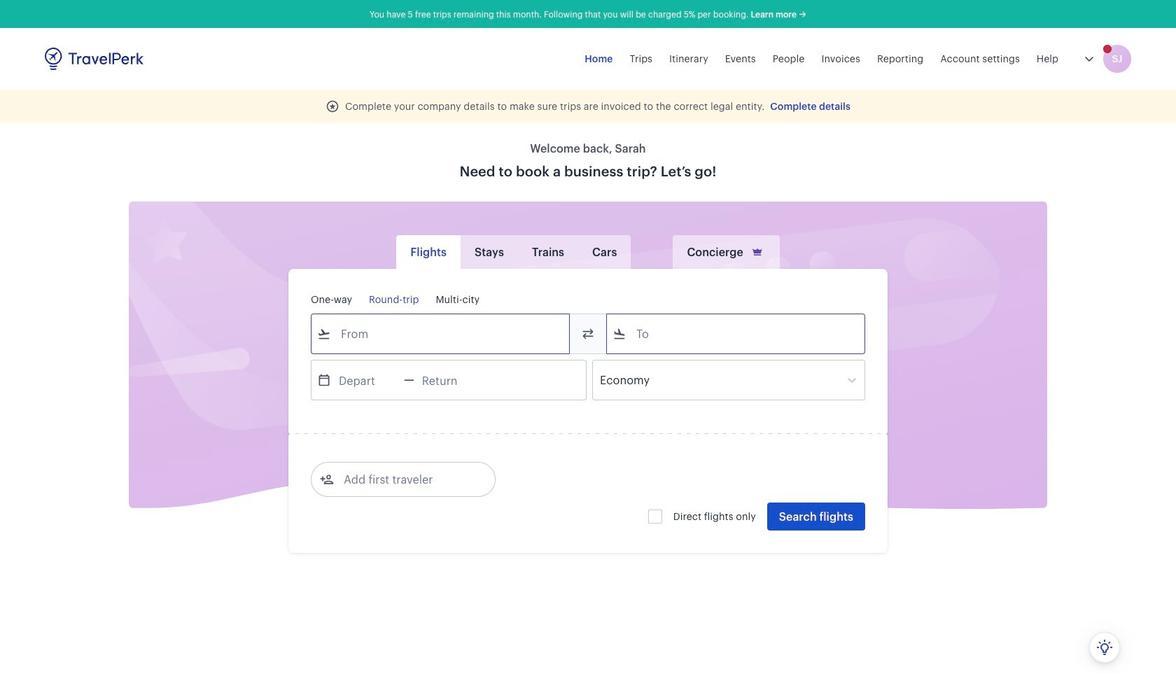 Task type: locate. For each thing, give the bounding box(es) containing it.
Depart text field
[[331, 361, 404, 400]]

Return text field
[[414, 361, 487, 400]]



Task type: describe. For each thing, give the bounding box(es) containing it.
To search field
[[627, 323, 847, 345]]

From search field
[[331, 323, 551, 345]]

Add first traveler search field
[[334, 468, 480, 491]]



